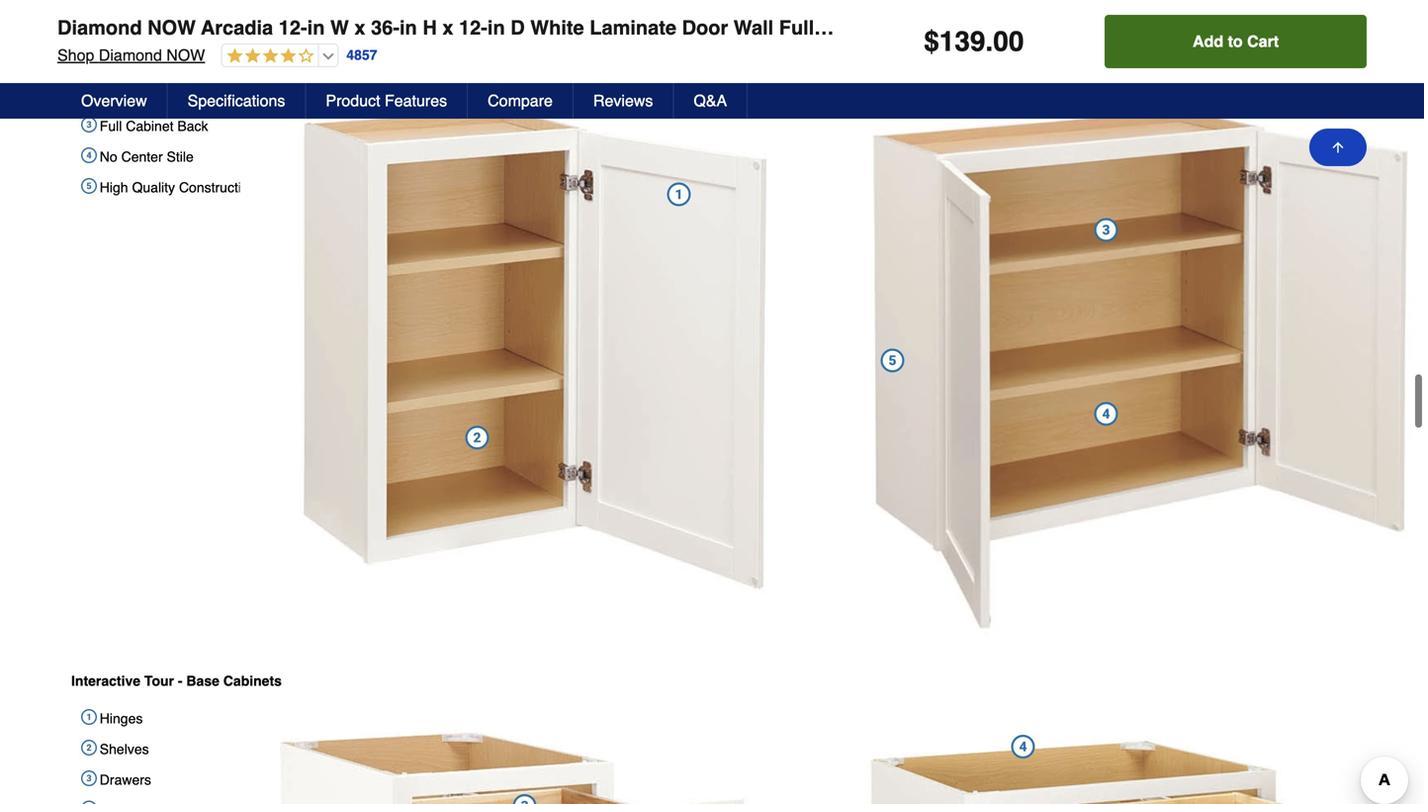 Task type: locate. For each thing, give the bounding box(es) containing it.
2 - from the top
[[178, 673, 183, 689]]

0 horizontal spatial x
[[354, 16, 365, 39]]

interactive for interactive tour - wall cabinets
[[71, 20, 140, 36]]

cabinets right base
[[223, 673, 282, 689]]

door right laminate
[[682, 16, 728, 39]]

00
[[993, 26, 1024, 57]]

- left base
[[178, 673, 183, 689]]

1 horizontal spatial in
[[400, 16, 417, 39]]

cabinet right '$'
[[941, 16, 1014, 39]]

panel
[[1124, 16, 1176, 39]]

$
[[924, 26, 939, 57]]

1 interactive from the top
[[71, 20, 140, 36]]

2 shelves from the top
[[100, 741, 149, 757]]

style)
[[1305, 16, 1359, 39]]

12- up "4 stars" image at the left of page
[[279, 16, 307, 39]]

tour left base
[[144, 673, 174, 689]]

1 vertical spatial cabinet
[[126, 118, 174, 134]]

1 - from the top
[[178, 20, 183, 36]]

shelves
[[100, 88, 149, 104], [100, 741, 149, 757]]

1 horizontal spatial wall
[[734, 16, 774, 39]]

now down interactive tour - wall cabinets
[[166, 46, 205, 64]]

1 vertical spatial hinges
[[100, 711, 143, 727]]

36-
[[371, 16, 400, 39]]

.
[[986, 26, 993, 57]]

features
[[385, 91, 447, 110]]

diamond
[[57, 16, 142, 39], [99, 46, 162, 64]]

- up shop diamond now
[[178, 20, 183, 36]]

now
[[147, 16, 196, 39], [166, 46, 205, 64]]

12-
[[279, 16, 307, 39], [459, 16, 488, 39]]

- for base
[[178, 673, 183, 689]]

add to cart
[[1193, 32, 1279, 50]]

hinges up overview
[[100, 57, 143, 73]]

arcadia
[[201, 16, 273, 39]]

1 horizontal spatial door
[[1253, 16, 1299, 39]]

1 shelves from the top
[[100, 88, 149, 104]]

1 vertical spatial tour
[[144, 673, 174, 689]]

x right "w"
[[354, 16, 365, 39]]

diamond up shop
[[57, 16, 142, 39]]

3 in from the left
[[488, 16, 505, 39]]

2 hinges from the top
[[100, 711, 143, 727]]

- for wall
[[178, 20, 183, 36]]

reviews
[[593, 91, 653, 110]]

1 horizontal spatial 12-
[[459, 16, 488, 39]]

1 vertical spatial interactive
[[71, 673, 140, 689]]

tour up shop diamond now
[[144, 20, 174, 36]]

0 vertical spatial tour
[[144, 20, 174, 36]]

in left "w"
[[307, 16, 325, 39]]

white
[[530, 16, 584, 39]]

$ 139 . 00
[[924, 26, 1024, 57]]

interactive
[[71, 20, 140, 36], [71, 673, 140, 689]]

tour for wall
[[144, 20, 174, 36]]

specifications
[[188, 91, 285, 110]]

interactive tour - wall cabinets
[[71, 20, 277, 36]]

now up shop diamond now
[[147, 16, 196, 39]]

hinges for full cabinet back
[[100, 57, 143, 73]]

stile
[[167, 149, 194, 165]]

high
[[100, 179, 128, 195]]

cabinet
[[941, 16, 1014, 39], [126, 118, 174, 134]]

interactive for interactive tour - base cabinets
[[71, 673, 140, 689]]

full
[[100, 118, 122, 134]]

(recessed
[[1019, 16, 1118, 39]]

drawers
[[100, 772, 151, 788]]

door right to
[[1253, 16, 1299, 39]]

0 horizontal spatial door
[[682, 16, 728, 39]]

shaker
[[1182, 16, 1248, 39]]

x right h
[[442, 16, 453, 39]]

diamond up overview
[[99, 46, 162, 64]]

full cabinet back
[[100, 118, 208, 134]]

2 tour from the top
[[144, 673, 174, 689]]

0 vertical spatial shelves
[[100, 88, 149, 104]]

in
[[307, 16, 325, 39], [400, 16, 417, 39], [488, 16, 505, 39]]

2 x from the left
[[442, 16, 453, 39]]

to
[[1228, 32, 1243, 50]]

hinges up drawers
[[100, 711, 143, 727]]

in left d
[[488, 16, 505, 39]]

0 vertical spatial -
[[178, 20, 183, 36]]

q&a button
[[674, 83, 748, 119]]

0 vertical spatial now
[[147, 16, 196, 39]]

wall
[[734, 16, 774, 39], [186, 20, 214, 36]]

hinges
[[100, 57, 143, 73], [100, 711, 143, 727]]

1 vertical spatial diamond
[[99, 46, 162, 64]]

cabinets up "4 stars" image at the left of page
[[218, 20, 277, 36]]

shelves up drawers
[[100, 741, 149, 757]]

tour
[[144, 20, 174, 36], [144, 673, 174, 689]]

0 vertical spatial cabinets
[[218, 20, 277, 36]]

0 horizontal spatial in
[[307, 16, 325, 39]]

2 horizontal spatial in
[[488, 16, 505, 39]]

1 vertical spatial shelves
[[100, 741, 149, 757]]

cabinets
[[218, 20, 277, 36], [223, 673, 282, 689]]

wall up shop diamond now
[[186, 20, 214, 36]]

h
[[423, 16, 437, 39]]

compare button
[[468, 83, 574, 119]]

back
[[177, 118, 208, 134]]

0 vertical spatial interactive
[[71, 20, 140, 36]]

-
[[178, 20, 183, 36], [178, 673, 183, 689]]

1 vertical spatial cabinets
[[223, 673, 282, 689]]

add to cart button
[[1105, 15, 1367, 68]]

1 tour from the top
[[144, 20, 174, 36]]

1 horizontal spatial x
[[442, 16, 453, 39]]

0 vertical spatial hinges
[[100, 57, 143, 73]]

0 horizontal spatial 12-
[[279, 16, 307, 39]]

1 hinges from the top
[[100, 57, 143, 73]]

interactive up shop diamond now
[[71, 20, 140, 36]]

door
[[682, 16, 728, 39], [1253, 16, 1299, 39]]

cabinet up the no center stile
[[126, 118, 174, 134]]

x
[[354, 16, 365, 39], [442, 16, 453, 39]]

0 vertical spatial cabinet
[[941, 16, 1014, 39]]

shelves up full on the top
[[100, 88, 149, 104]]

1 vertical spatial -
[[178, 673, 183, 689]]

12- right h
[[459, 16, 488, 39]]

in left h
[[400, 16, 417, 39]]

wall left fully
[[734, 16, 774, 39]]

interactive left base
[[71, 673, 140, 689]]

2 interactive from the top
[[71, 673, 140, 689]]

shelves for full cabinet back
[[100, 88, 149, 104]]



Task type: vqa. For each thing, say whether or not it's contained in the screenshot.
leftmost "Choose"
no



Task type: describe. For each thing, give the bounding box(es) containing it.
assembled
[[830, 16, 936, 39]]

2 in from the left
[[400, 16, 417, 39]]

1 in from the left
[[307, 16, 325, 39]]

compare
[[488, 91, 553, 110]]

w
[[330, 16, 349, 39]]

no center stile
[[100, 149, 194, 165]]

diamond now arcadia 12-in w x 36-in h x 12-in d white laminate door wall fully assembled cabinet (recessed panel shaker door style)
[[57, 16, 1359, 39]]

quality
[[132, 179, 175, 195]]

product features
[[326, 91, 447, 110]]

fully
[[779, 16, 825, 39]]

shelves for drawers
[[100, 741, 149, 757]]

hinges for drawers
[[100, 711, 143, 727]]

product features button
[[306, 83, 468, 119]]

high quality construction
[[100, 179, 257, 195]]

0 horizontal spatial wall
[[186, 20, 214, 36]]

construction
[[179, 179, 257, 195]]

2 door from the left
[[1253, 16, 1299, 39]]

1 vertical spatial now
[[166, 46, 205, 64]]

2 12- from the left
[[459, 16, 488, 39]]

overview button
[[61, 83, 168, 119]]

1 12- from the left
[[279, 16, 307, 39]]

4 stars image
[[222, 47, 314, 66]]

specifications button
[[168, 83, 306, 119]]

d
[[511, 16, 525, 39]]

1 horizontal spatial cabinet
[[941, 16, 1014, 39]]

shop diamond now
[[57, 46, 205, 64]]

139
[[939, 26, 986, 57]]

interactive tour - base cabinets
[[71, 673, 282, 689]]

overview
[[81, 91, 147, 110]]

1 door from the left
[[682, 16, 728, 39]]

4857
[[347, 47, 377, 63]]

reviews button
[[574, 83, 674, 119]]

center
[[121, 149, 163, 165]]

1 x from the left
[[354, 16, 365, 39]]

product
[[326, 91, 380, 110]]

add
[[1193, 32, 1224, 50]]

no
[[100, 149, 117, 165]]

cabinets for interactive tour - wall cabinets
[[218, 20, 277, 36]]

tour for base
[[144, 673, 174, 689]]

cart
[[1247, 32, 1279, 50]]

laminate
[[590, 16, 677, 39]]

0 horizontal spatial cabinet
[[126, 118, 174, 134]]

arrow up image
[[1330, 139, 1346, 155]]

q&a
[[694, 91, 727, 110]]

0 vertical spatial diamond
[[57, 16, 142, 39]]

cabinets for interactive tour - base cabinets
[[223, 673, 282, 689]]

base
[[186, 673, 219, 689]]

shop
[[57, 46, 94, 64]]



